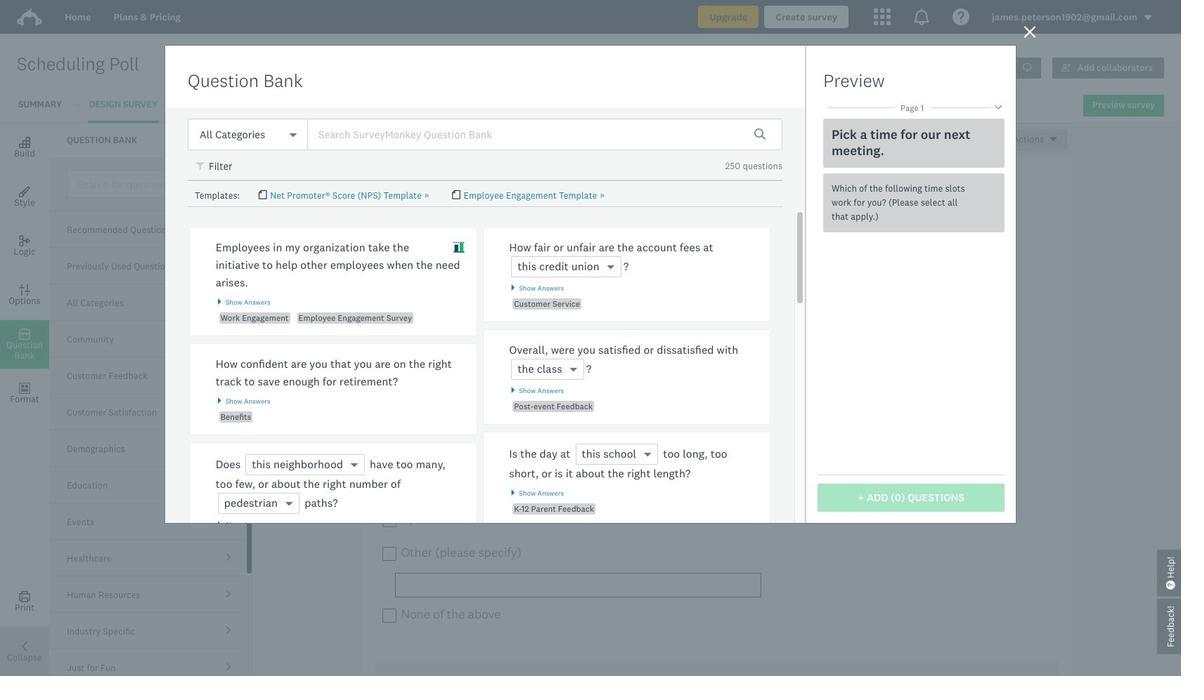 Task type: describe. For each thing, give the bounding box(es) containing it.
1 products icon image from the left
[[874, 8, 891, 25]]

Search for questions text field
[[67, 170, 245, 198]]

1 vertical spatial icon   xjtfe image
[[453, 242, 465, 254]]



Task type: vqa. For each thing, say whether or not it's contained in the screenshot.
first Folders image
no



Task type: locate. For each thing, give the bounding box(es) containing it.
1 horizontal spatial icon   xjtfe image
[[453, 242, 465, 254]]

icon   xjtfe image
[[196, 162, 206, 172], [453, 242, 465, 254]]

0 vertical spatial icon   xjtfe image
[[196, 162, 206, 172]]

surveymonkey logo image
[[17, 8, 42, 26]]

help icon image
[[953, 8, 969, 25]]

1 horizontal spatial products icon image
[[913, 8, 930, 25]]

0 horizontal spatial icon   xjtfe image
[[196, 162, 206, 172]]

2 products icon image from the left
[[913, 8, 930, 25]]

Other (please specify) text field
[[395, 574, 761, 598]]

0 horizontal spatial products icon image
[[874, 8, 891, 25]]

products icon image
[[874, 8, 891, 25], [913, 8, 930, 25]]

Search SurveyMonkey Question Bank text field
[[307, 119, 782, 150]]



